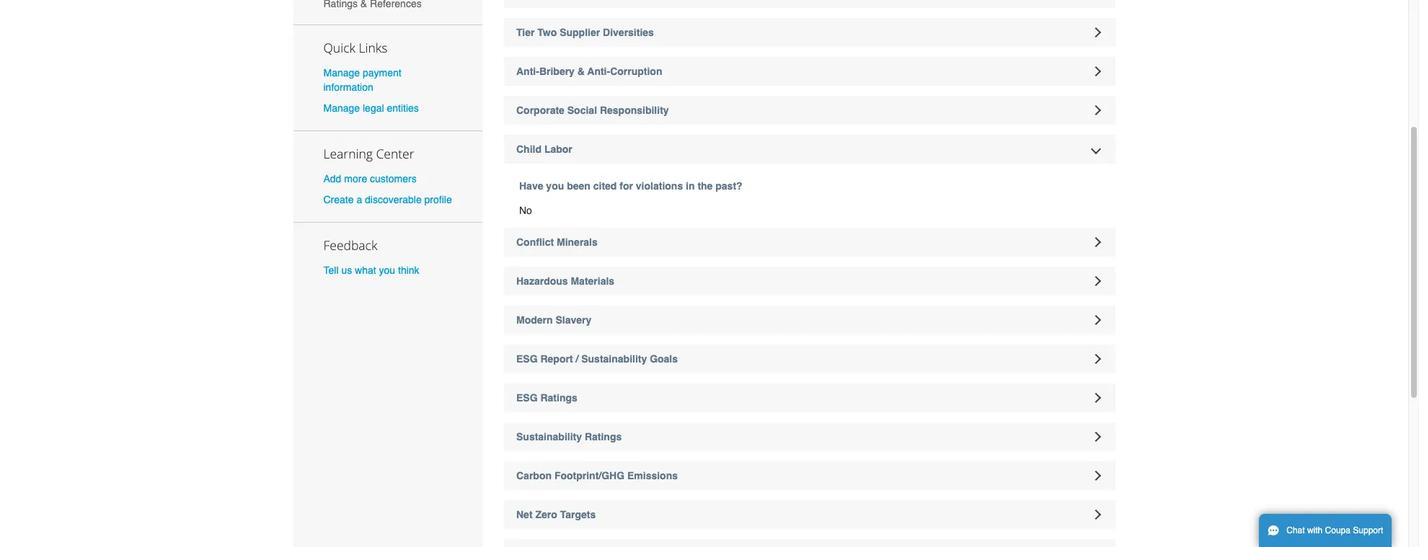 Task type: locate. For each thing, give the bounding box(es) containing it.
ratings up carbon footprint/ghg emissions
[[585, 431, 622, 443]]

labor
[[545, 144, 573, 155]]

learning
[[324, 145, 373, 162]]

manage down information
[[324, 102, 360, 114]]

net zero targets button
[[504, 501, 1116, 530]]

quick links
[[324, 39, 388, 56]]

2 manage from the top
[[324, 102, 360, 114]]

more
[[344, 173, 367, 185]]

sustainability ratings
[[517, 431, 622, 443]]

carbon footprint/ghg emissions button
[[504, 462, 1116, 491]]

responsibility
[[600, 105, 669, 116]]

0 horizontal spatial anti-
[[517, 66, 540, 77]]

0 vertical spatial esg
[[517, 353, 538, 365]]

corporate social responsibility
[[517, 105, 669, 116]]

the
[[698, 180, 713, 192]]

0 horizontal spatial you
[[379, 265, 395, 276]]

manage for manage payment information
[[324, 67, 360, 78]]

modern slavery button
[[504, 306, 1116, 335]]

manage payment information
[[324, 67, 402, 93]]

esg report / sustainability goals heading
[[504, 345, 1116, 374]]

0 vertical spatial you
[[546, 180, 564, 192]]

1 vertical spatial manage
[[324, 102, 360, 114]]

manage up information
[[324, 67, 360, 78]]

corruption
[[610, 66, 663, 77]]

net zero targets
[[517, 509, 596, 521]]

esg inside heading
[[517, 392, 538, 404]]

sustainability down esg ratings
[[517, 431, 582, 443]]

0 vertical spatial heading
[[504, 0, 1116, 8]]

modern slavery
[[517, 315, 592, 326]]

1 heading from the top
[[504, 0, 1116, 8]]

create a discoverable profile
[[324, 194, 452, 206]]

violations
[[636, 180, 683, 192]]

feedback
[[324, 237, 378, 254]]

support
[[1354, 526, 1384, 536]]

hazardous materials heading
[[504, 267, 1116, 296]]

anti-bribery & anti-corruption heading
[[504, 57, 1116, 86]]

chat with coupa support button
[[1260, 514, 1393, 548]]

esg up sustainability ratings on the left bottom of the page
[[517, 392, 538, 404]]

tier two supplier diversities button
[[504, 18, 1116, 47]]

net
[[517, 509, 533, 521]]

create a discoverable profile link
[[324, 194, 452, 206]]

0 vertical spatial manage
[[324, 67, 360, 78]]

in
[[686, 180, 695, 192]]

with
[[1308, 526, 1323, 536]]

corporate
[[517, 105, 565, 116]]

heading up tier two supplier diversities dropdown button
[[504, 0, 1116, 8]]

manage for manage legal entities
[[324, 102, 360, 114]]

1 vertical spatial ratings
[[585, 431, 622, 443]]

1 horizontal spatial ratings
[[585, 431, 622, 443]]

esg report / sustainability goals button
[[504, 345, 1116, 374]]

ratings inside heading
[[541, 392, 578, 404]]

manage legal entities link
[[324, 102, 419, 114]]

hazardous materials
[[517, 276, 615, 287]]

0 vertical spatial ratings
[[541, 392, 578, 404]]

past?
[[716, 180, 743, 192]]

have
[[519, 180, 544, 192]]

anti-
[[517, 66, 540, 77], [588, 66, 610, 77]]

anti- right &
[[588, 66, 610, 77]]

0 horizontal spatial ratings
[[541, 392, 578, 404]]

ratings
[[541, 392, 578, 404], [585, 431, 622, 443]]

net zero targets heading
[[504, 501, 1116, 530]]

manage payment information link
[[324, 67, 402, 93]]

carbon
[[517, 470, 552, 482]]

center
[[376, 145, 414, 162]]

corporate social responsibility button
[[504, 96, 1116, 125]]

heading down net zero targets 'dropdown button'
[[504, 540, 1116, 548]]

conflict minerals button
[[504, 228, 1116, 257]]

manage inside manage payment information
[[324, 67, 360, 78]]

1 vertical spatial heading
[[504, 540, 1116, 548]]

tier two supplier diversities heading
[[504, 18, 1116, 47]]

manage
[[324, 67, 360, 78], [324, 102, 360, 114]]

tell us what you think
[[324, 265, 420, 276]]

ratings for sustainability ratings
[[585, 431, 622, 443]]

esg ratings
[[517, 392, 578, 404]]

2 esg from the top
[[517, 392, 538, 404]]

1 vertical spatial you
[[379, 265, 395, 276]]

social
[[568, 105, 597, 116]]

what
[[355, 265, 376, 276]]

anti- down tier
[[517, 66, 540, 77]]

child labor button
[[504, 135, 1116, 164]]

two
[[538, 27, 557, 38]]

chat with coupa support
[[1287, 526, 1384, 536]]

esg for esg report / sustainability goals
[[517, 353, 538, 365]]

add more customers
[[324, 173, 417, 185]]

esg inside heading
[[517, 353, 538, 365]]

esg left report
[[517, 353, 538, 365]]

ratings down report
[[541, 392, 578, 404]]

tier two supplier diversities
[[517, 27, 654, 38]]

esg for esg ratings
[[517, 392, 538, 404]]

conflict
[[517, 237, 554, 248]]

you
[[546, 180, 564, 192], [379, 265, 395, 276]]

discoverable
[[365, 194, 422, 206]]

tell
[[324, 265, 339, 276]]

1 horizontal spatial anti-
[[588, 66, 610, 77]]

zero
[[536, 509, 558, 521]]

you left been
[[546, 180, 564, 192]]

2 heading from the top
[[504, 540, 1116, 548]]

payment
[[363, 67, 402, 78]]

create
[[324, 194, 354, 206]]

sustainability
[[582, 353, 647, 365], [517, 431, 582, 443]]

learning center
[[324, 145, 414, 162]]

/
[[576, 353, 579, 365]]

1 manage from the top
[[324, 67, 360, 78]]

emissions
[[628, 470, 678, 482]]

heading
[[504, 0, 1116, 8], [504, 540, 1116, 548]]

ratings inside heading
[[585, 431, 622, 443]]

esg
[[517, 353, 538, 365], [517, 392, 538, 404]]

you right what
[[379, 265, 395, 276]]

1 esg from the top
[[517, 353, 538, 365]]

sustainability right /
[[582, 353, 647, 365]]

1 vertical spatial esg
[[517, 392, 538, 404]]

0 vertical spatial sustainability
[[582, 353, 647, 365]]



Task type: describe. For each thing, give the bounding box(es) containing it.
sustainability ratings button
[[504, 423, 1116, 452]]

esg ratings button
[[504, 384, 1116, 413]]

1 horizontal spatial you
[[546, 180, 564, 192]]

a
[[357, 194, 362, 206]]

anti-bribery & anti-corruption
[[517, 66, 663, 77]]

add
[[324, 173, 342, 185]]

child labor heading
[[504, 135, 1116, 164]]

legal
[[363, 102, 384, 114]]

hazardous materials button
[[504, 267, 1116, 296]]

goals
[[650, 353, 678, 365]]

modern
[[517, 315, 553, 326]]

targets
[[560, 509, 596, 521]]

sustainability ratings heading
[[504, 423, 1116, 452]]

for
[[620, 180, 633, 192]]

been
[[567, 180, 591, 192]]

us
[[342, 265, 352, 276]]

think
[[398, 265, 420, 276]]

1 anti- from the left
[[517, 66, 540, 77]]

footprint/ghg
[[555, 470, 625, 482]]

esg ratings heading
[[504, 384, 1116, 413]]

carbon footprint/ghg emissions heading
[[504, 462, 1116, 491]]

child labor
[[517, 144, 573, 155]]

2 anti- from the left
[[588, 66, 610, 77]]

tier
[[517, 27, 535, 38]]

supplier
[[560, 27, 600, 38]]

hazardous
[[517, 276, 568, 287]]

materials
[[571, 276, 615, 287]]

anti-bribery & anti-corruption button
[[504, 57, 1116, 86]]

have you been cited for violations in the past?
[[519, 180, 743, 192]]

esg report / sustainability goals
[[517, 353, 678, 365]]

you inside button
[[379, 265, 395, 276]]

entities
[[387, 102, 419, 114]]

minerals
[[557, 237, 598, 248]]

diversities
[[603, 27, 654, 38]]

1 vertical spatial sustainability
[[517, 431, 582, 443]]

carbon footprint/ghg emissions
[[517, 470, 678, 482]]

cited
[[594, 180, 617, 192]]

quick
[[324, 39, 356, 56]]

modern slavery heading
[[504, 306, 1116, 335]]

conflict minerals heading
[[504, 228, 1116, 257]]

conflict minerals
[[517, 237, 598, 248]]

manage legal entities
[[324, 102, 419, 114]]

profile
[[425, 194, 452, 206]]

no
[[519, 205, 532, 216]]

tell us what you think button
[[324, 264, 420, 278]]

&
[[578, 66, 585, 77]]

links
[[359, 39, 388, 56]]

add more customers link
[[324, 173, 417, 185]]

slavery
[[556, 315, 592, 326]]

report
[[541, 353, 573, 365]]

bribery
[[540, 66, 575, 77]]

coupa
[[1326, 526, 1351, 536]]

customers
[[370, 173, 417, 185]]

child
[[517, 144, 542, 155]]

information
[[324, 81, 374, 93]]

ratings for esg ratings
[[541, 392, 578, 404]]

corporate social responsibility heading
[[504, 96, 1116, 125]]

chat
[[1287, 526, 1305, 536]]



Task type: vqa. For each thing, say whether or not it's contained in the screenshot.
ENTITIES
yes



